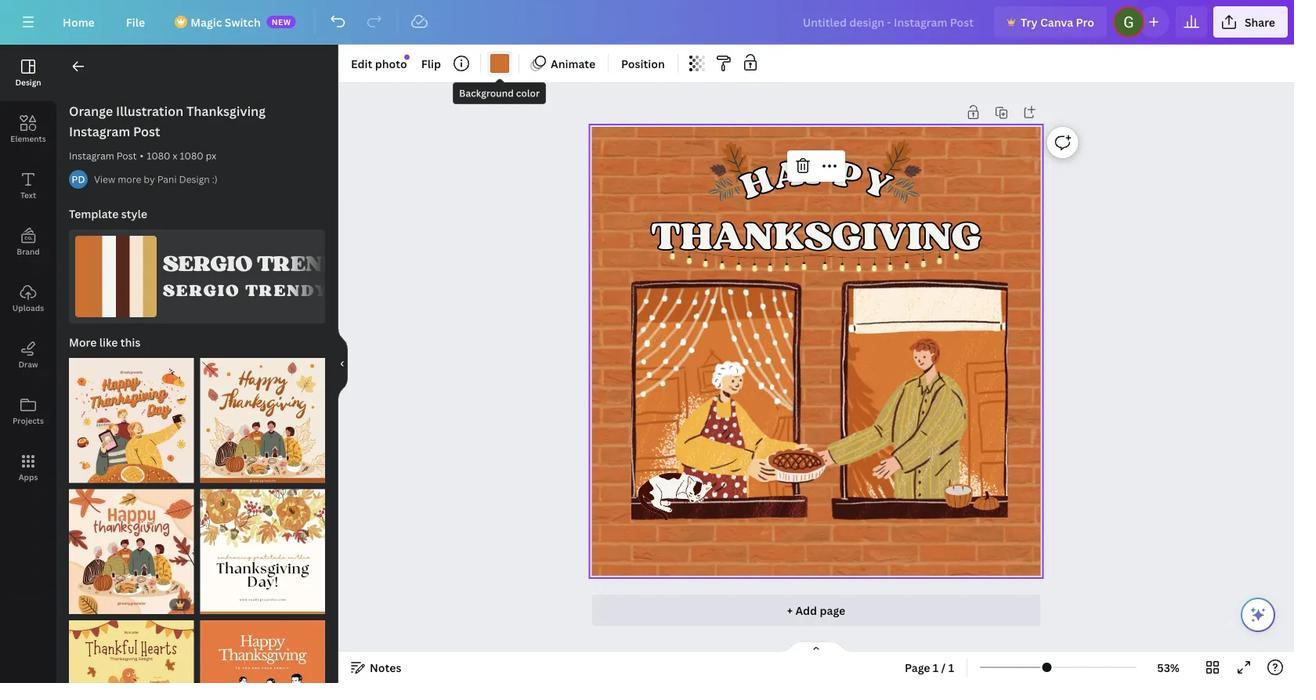 Task type: vqa. For each thing, say whether or not it's contained in the screenshot.
"Try Canva Pro" button
yes



Task type: describe. For each thing, give the bounding box(es) containing it.
+ add page
[[787, 603, 846, 618]]

try canva pro button
[[994, 6, 1107, 38]]

position button
[[615, 51, 671, 76]]

1 sergio from the top
[[163, 250, 252, 277]]

+ add page button
[[592, 595, 1041, 626]]

more
[[118, 173, 141, 186]]

orange playful thanksgiving instagram post group
[[69, 349, 194, 483]]

photo
[[375, 56, 407, 71]]

view more by pani design :)
[[94, 173, 218, 186]]

view more by pani design :) button
[[94, 172, 218, 187]]

y
[[857, 158, 898, 208]]

elements button
[[0, 101, 56, 158]]

pani design :) image
[[69, 170, 88, 189]]

try canva pro
[[1021, 14, 1095, 29]]

background
[[459, 87, 514, 100]]

1 vertical spatial post
[[117, 149, 137, 162]]

new image
[[405, 55, 410, 60]]

+
[[787, 603, 793, 618]]

orange white minimal doodle illustrative thanksgiving instagram post group
[[200, 611, 325, 683]]

beige yellow cute illustrative happy thanksgiving instagram post group
[[200, 349, 325, 483]]

edit photo
[[351, 56, 407, 71]]

try
[[1021, 14, 1038, 29]]

apps
[[19, 472, 38, 482]]

pani design :) element
[[69, 170, 88, 189]]

main menu bar
[[0, 0, 1295, 45]]

page
[[905, 660, 931, 675]]

1 vertical spatial trendy
[[246, 281, 329, 301]]

notes
[[370, 660, 402, 675]]

2 sergio from the top
[[163, 281, 240, 301]]

home link
[[50, 6, 107, 38]]

1080 x 1080 px
[[147, 149, 216, 162]]

background color
[[459, 87, 540, 100]]

orange watercolor happy thanksgiving instagram post group
[[200, 480, 325, 614]]

p p
[[806, 150, 866, 198]]

notes button
[[345, 655, 408, 680]]

h
[[735, 157, 778, 208]]

show pages image
[[779, 641, 854, 654]]

#db6a17 image
[[491, 54, 509, 73]]

new
[[272, 16, 291, 27]]

Design title text field
[[790, 6, 988, 38]]

53% button
[[1143, 655, 1194, 680]]

draw
[[18, 359, 38, 369]]

x
[[173, 149, 177, 162]]

design button
[[0, 45, 56, 101]]

edit photo button
[[345, 51, 414, 76]]

orange watercolor happy thanksgiving instagram post image
[[200, 489, 325, 614]]

/
[[942, 660, 946, 675]]

more
[[69, 335, 97, 350]]

:)
[[212, 173, 218, 186]]

thanksgiving
[[186, 103, 266, 119]]

page 1 / 1
[[905, 660, 954, 675]]

apps button
[[0, 440, 56, 496]]

file button
[[113, 6, 158, 38]]



Task type: locate. For each thing, give the bounding box(es) containing it.
share button
[[1214, 6, 1288, 38]]

1 instagram from the top
[[69, 123, 130, 140]]

template style
[[69, 206, 147, 221]]

0 vertical spatial post
[[133, 123, 160, 140]]

instagram inside orange illustration thanksgiving instagram post
[[69, 123, 130, 140]]

1080
[[147, 149, 170, 162], [180, 149, 203, 162]]

2 1 from the left
[[949, 660, 954, 675]]

post inside orange illustration thanksgiving instagram post
[[133, 123, 160, 140]]

brand
[[17, 246, 40, 257]]

brand button
[[0, 214, 56, 270]]

design inside button
[[15, 77, 41, 87]]

view
[[94, 173, 115, 186]]

canva
[[1041, 14, 1074, 29]]

0 vertical spatial instagram
[[69, 123, 130, 140]]

instagram up view
[[69, 149, 114, 162]]

0 vertical spatial sergio
[[163, 250, 252, 277]]

share
[[1245, 14, 1276, 29]]

yellow illustrative thanksgiving instagram post image
[[69, 621, 194, 683]]

page
[[820, 603, 846, 618]]

orange white minimal doodle illustrative thanksgiving instagram post image
[[200, 621, 325, 683]]

pani
[[157, 173, 177, 186]]

animate button
[[526, 51, 602, 76]]

position
[[621, 56, 665, 71]]

projects button
[[0, 383, 56, 440]]

edit
[[351, 56, 373, 71]]

instagram down orange
[[69, 123, 130, 140]]

instagram
[[69, 123, 130, 140], [69, 149, 114, 162]]

0 horizontal spatial design
[[15, 77, 41, 87]]

like
[[99, 335, 118, 350]]

1 horizontal spatial 1
[[949, 660, 954, 675]]

magic switch
[[191, 14, 261, 29]]

uploads
[[12, 302, 44, 313]]

1 1 from the left
[[933, 660, 939, 675]]

sergio
[[163, 250, 252, 277], [163, 281, 240, 301]]

illustration
[[116, 103, 183, 119]]

1 vertical spatial instagram
[[69, 149, 114, 162]]

beige yellow cute illustrative happy thanksgiving instagram post image
[[200, 358, 325, 483]]

more like this
[[69, 335, 140, 350]]

sergio trendy sergio trendy
[[163, 250, 355, 301]]

file
[[126, 14, 145, 29]]

2 1080 from the left
[[180, 149, 203, 162]]

orange
[[69, 103, 113, 119]]

trendy
[[257, 250, 355, 277], [246, 281, 329, 301]]

#db6a17 image
[[491, 54, 509, 73]]

design up elements button
[[15, 77, 41, 87]]

template
[[69, 206, 119, 221]]

1080 right x at the top left of page
[[180, 149, 203, 162]]

style
[[121, 206, 147, 221]]

side panel tab list
[[0, 45, 56, 496]]

1 vertical spatial design
[[179, 173, 210, 186]]

0 horizontal spatial 1
[[933, 660, 939, 675]]

0 horizontal spatial 1080
[[147, 149, 170, 162]]

instagram post
[[69, 149, 137, 162]]

design inside button
[[179, 173, 210, 186]]

post up more
[[117, 149, 137, 162]]

1080 left x at the top left of page
[[147, 149, 170, 162]]

canva assistant image
[[1249, 606, 1268, 625]]

projects
[[13, 415, 44, 426]]

p
[[806, 150, 832, 193], [832, 151, 866, 198]]

animate
[[551, 56, 596, 71]]

px
[[206, 149, 216, 162]]

hide image
[[338, 326, 348, 402]]

2 instagram from the top
[[69, 149, 114, 162]]

draw button
[[0, 327, 56, 383]]

flip
[[421, 56, 441, 71]]

orange illustrated happy thanksgiving day instagram post group
[[69, 480, 194, 614]]

pro
[[1076, 14, 1095, 29]]

uploads button
[[0, 270, 56, 327]]

orange illustration thanksgiving instagram post
[[69, 103, 266, 140]]

1 1080 from the left
[[147, 149, 170, 162]]

this
[[120, 335, 140, 350]]

53%
[[1158, 660, 1180, 675]]

1 left '/'
[[933, 660, 939, 675]]

magic
[[191, 14, 222, 29]]

switch
[[225, 14, 261, 29]]

0 vertical spatial design
[[15, 77, 41, 87]]

1 right '/'
[[949, 660, 954, 675]]

orange playful thanksgiving instagram post image
[[69, 358, 194, 483]]

design
[[15, 77, 41, 87], [179, 173, 210, 186]]

0 vertical spatial trendy
[[257, 250, 355, 277]]

flip button
[[415, 51, 447, 76]]

1 horizontal spatial design
[[179, 173, 210, 186]]

post
[[133, 123, 160, 140], [117, 149, 137, 162]]

yellow illustrative thanksgiving instagram post group
[[69, 611, 194, 683]]

elements
[[10, 133, 46, 144]]

1
[[933, 660, 939, 675], [949, 660, 954, 675]]

text button
[[0, 158, 56, 214]]

text
[[20, 190, 36, 200]]

add
[[796, 603, 817, 618]]

color
[[516, 87, 540, 100]]

orange illustrated happy thanksgiving day instagram post image
[[69, 489, 194, 614]]

1 horizontal spatial 1080
[[180, 149, 203, 162]]

thanksgiving
[[652, 212, 981, 259], [652, 212, 981, 259]]

by
[[144, 173, 155, 186]]

home
[[63, 14, 95, 29]]

1 vertical spatial sergio
[[163, 281, 240, 301]]

design left :)
[[179, 173, 210, 186]]

post down illustration
[[133, 123, 160, 140]]



